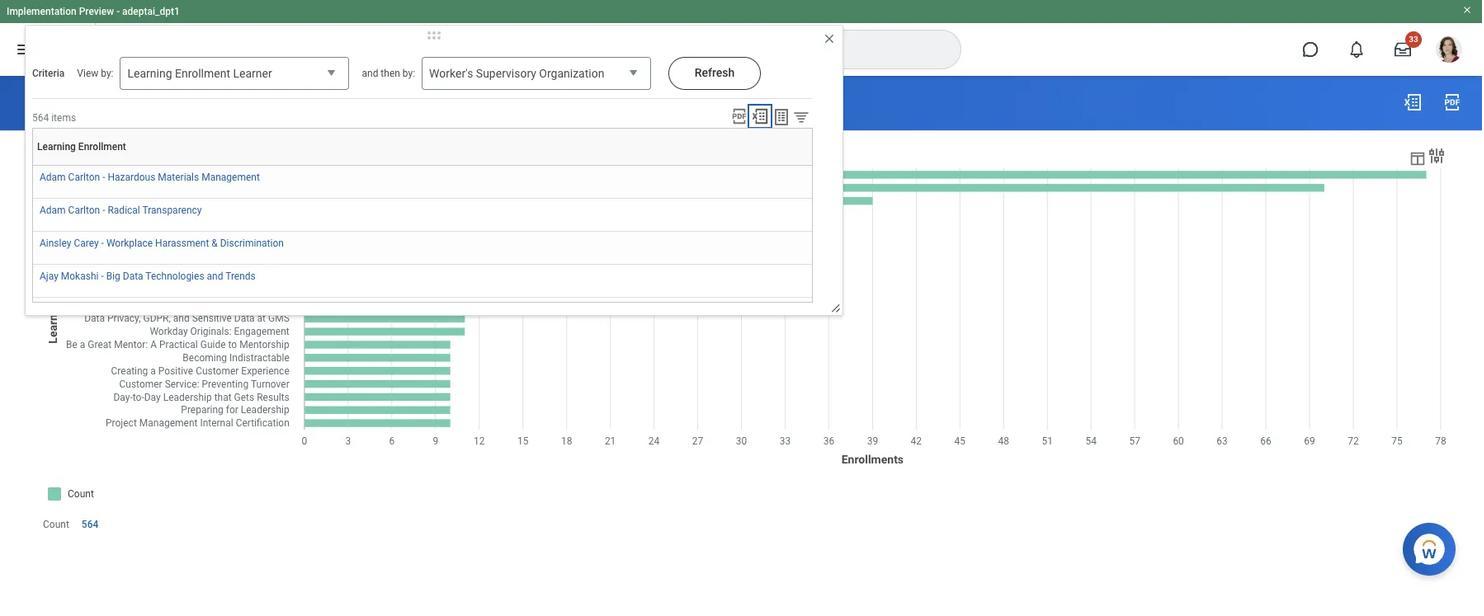 Task type: locate. For each thing, give the bounding box(es) containing it.
- left hazardous
[[102, 172, 105, 183]]

enrollment inside popup button
[[175, 67, 230, 80]]

- right preview
[[116, 6, 120, 17]]

adam carlton - radical transparency link
[[40, 201, 202, 216]]

to
[[216, 304, 225, 315]]

radical
[[108, 205, 140, 216]]

1 vertical spatial adam
[[40, 205, 66, 216]]

mokashi
[[61, 271, 99, 282], [61, 304, 99, 315]]

0 horizontal spatial and
[[207, 271, 223, 282]]

0 vertical spatial learning
[[127, 67, 172, 80]]

discrimination
[[220, 238, 284, 249]]

mokashi left big
[[61, 271, 99, 282]]

big
[[106, 271, 120, 282]]

by:
[[101, 68, 113, 79], [403, 68, 415, 79]]

implementation
[[7, 6, 76, 17]]

2 vertical spatial learning
[[37, 141, 76, 153]]

popular
[[75, 94, 133, 114]]

learning enrollment
[[37, 141, 126, 153]]

0 horizontal spatial 564
[[32, 112, 49, 123]]

export to worksheets image
[[772, 107, 791, 127]]

select to filter grid data image
[[792, 108, 810, 125]]

564 for 564
[[82, 519, 98, 530]]

view
[[77, 68, 98, 79]]

1 vertical spatial learning
[[137, 94, 202, 114]]

adam up ainsley
[[40, 205, 66, 216]]

trends
[[225, 271, 256, 282]]

0 vertical spatial carlton
[[68, 172, 100, 183]]

2 mokashi from the top
[[61, 304, 99, 315]]

1 vertical spatial enrollment
[[78, 141, 126, 153]]

enrollment
[[175, 67, 230, 80], [78, 141, 126, 153]]

learning up the most popular learning content
[[127, 67, 172, 80]]

carlton
[[68, 172, 100, 183], [68, 205, 100, 216]]

adam for adam carlton - hazardous materials management
[[40, 172, 66, 183]]

- right carey
[[101, 238, 104, 249]]

materials
[[158, 172, 199, 183]]

adam down learning enrollment
[[40, 172, 66, 183]]

1 vertical spatial 564
[[82, 519, 98, 530]]

organization
[[539, 67, 604, 80]]

564 inside dropdown button
[[82, 519, 98, 530]]

564 left items
[[32, 112, 49, 123]]

adam carlton - hazardous materials management
[[40, 172, 260, 183]]

564
[[32, 112, 49, 123], [82, 519, 98, 530]]

0 vertical spatial and
[[362, 68, 378, 79]]

2 carlton from the top
[[68, 205, 100, 216]]

564 right the count
[[82, 519, 98, 530]]

2 by: from the left
[[403, 68, 415, 79]]

ajay mokashi - customer service: a key to success link
[[40, 300, 264, 315]]

by: right then
[[403, 68, 415, 79]]

items
[[51, 112, 76, 123]]

- left customer
[[101, 304, 104, 315]]

carlton inside adam carlton - hazardous materials management link
[[68, 172, 100, 183]]

carlton for radical
[[68, 205, 100, 216]]

ainsley
[[40, 238, 71, 249]]

worker's supervisory organization button
[[422, 57, 651, 91]]

by: right 'view'
[[101, 68, 113, 79]]

Search Workday  search field
[[568, 31, 926, 68]]

inbox large image
[[1395, 41, 1411, 58]]

carlton up carey
[[68, 205, 100, 216]]

- inside banner
[[116, 6, 120, 17]]

refresh
[[695, 66, 735, 79]]

1 horizontal spatial and
[[362, 68, 378, 79]]

1 ajay from the top
[[40, 271, 58, 282]]

content
[[206, 94, 265, 114]]

a
[[189, 304, 195, 315]]

1 mokashi from the top
[[61, 271, 99, 282]]

0 vertical spatial 564
[[32, 112, 49, 123]]

ajay mokashi - customer service: a key to success
[[40, 304, 264, 315]]

2 adam from the top
[[40, 205, 66, 216]]

worker's supervisory organization
[[429, 67, 604, 80]]

learning for learning enrollment learner
[[127, 67, 172, 80]]

adam for adam carlton - radical transparency
[[40, 205, 66, 216]]

mokashi left customer
[[61, 304, 99, 315]]

most
[[33, 94, 71, 114]]

ajay mokashi - big data technologies and trends
[[40, 271, 256, 282]]

learning inside main content
[[137, 94, 202, 114]]

0 horizontal spatial by:
[[101, 68, 113, 79]]

technologies
[[146, 271, 204, 282]]

- left big
[[101, 271, 104, 282]]

resize modal image
[[830, 303, 843, 315]]

0 vertical spatial ajay
[[40, 271, 58, 282]]

1 horizontal spatial 564
[[82, 519, 98, 530]]

notifications large image
[[1348, 41, 1365, 58]]

0 vertical spatial adam
[[40, 172, 66, 183]]

0 vertical spatial mokashi
[[61, 271, 99, 282]]

1 horizontal spatial enrollment
[[175, 67, 230, 80]]

and left then
[[362, 68, 378, 79]]

move modal image
[[418, 26, 451, 45]]

management
[[201, 172, 260, 183]]

success
[[227, 304, 264, 315]]

configure and view chart data image
[[1427, 146, 1447, 166], [1409, 149, 1427, 167]]

33
[[1409, 35, 1418, 44]]

export to excel image left view printable version (pdf) image
[[1403, 92, 1423, 112]]

0 horizontal spatial export to excel image
[[751, 107, 769, 125]]

- for customer
[[101, 304, 104, 315]]

customer
[[106, 304, 149, 315]]

0 vertical spatial enrollment
[[175, 67, 230, 80]]

learning down '564 items' in the top of the page
[[37, 141, 76, 153]]

learning for learning enrollment
[[37, 141, 76, 153]]

and then by:
[[362, 68, 415, 79]]

and left 'trends'
[[207, 271, 223, 282]]

adam
[[40, 172, 66, 183], [40, 205, 66, 216]]

1 by: from the left
[[101, 68, 113, 79]]

-
[[116, 6, 120, 17], [102, 172, 105, 183], [102, 205, 105, 216], [101, 238, 104, 249], [101, 271, 104, 282], [101, 304, 104, 315]]

enrollment for learning enrollment
[[78, 141, 126, 153]]

preview
[[79, 6, 114, 17]]

ajay
[[40, 271, 58, 282], [40, 304, 58, 315]]

2 ajay from the top
[[40, 304, 58, 315]]

toolbar
[[725, 107, 813, 128]]

enrollment up content
[[175, 67, 230, 80]]

export to excel image right view printable version (pdf) icon
[[751, 107, 769, 125]]

ajay mokashi - big data technologies and trends link
[[40, 267, 256, 282]]

564 items
[[32, 112, 76, 123]]

- for big
[[101, 271, 104, 282]]

view printable version (pdf) image
[[730, 107, 748, 125]]

1 vertical spatial carlton
[[68, 205, 100, 216]]

learning down 'learning enrollment learner'
[[137, 94, 202, 114]]

carlton inside adam carlton - radical transparency link
[[68, 205, 100, 216]]

1 vertical spatial mokashi
[[61, 304, 99, 315]]

justify image
[[15, 40, 35, 59]]

1 horizontal spatial export to excel image
[[1403, 92, 1423, 112]]

1 adam from the top
[[40, 172, 66, 183]]

export to excel image inside most popular learning content main content
[[1403, 92, 1423, 112]]

adam carlton - hazardous materials management link
[[40, 168, 260, 183]]

0 horizontal spatial enrollment
[[78, 141, 126, 153]]

1 horizontal spatial by:
[[403, 68, 415, 79]]

learning inside popup button
[[127, 67, 172, 80]]

export to excel image
[[1403, 92, 1423, 112], [751, 107, 769, 125]]

ainsley carey - workplace harassment & discrimination
[[40, 238, 284, 249]]

1 vertical spatial ajay
[[40, 304, 58, 315]]

learning
[[127, 67, 172, 80], [137, 94, 202, 114], [37, 141, 76, 153]]

most popular learning content
[[33, 94, 265, 114]]

close environment banner image
[[1462, 5, 1472, 15]]

and
[[362, 68, 378, 79], [207, 271, 223, 282]]

enrollment up hazardous
[[78, 141, 126, 153]]

- left the radical
[[102, 205, 105, 216]]

1 carlton from the top
[[68, 172, 100, 183]]

view printable version (pdf) image
[[1443, 92, 1462, 112]]

carlton down learning enrollment
[[68, 172, 100, 183]]

learner
[[233, 67, 272, 80]]

- for hazardous
[[102, 172, 105, 183]]

service:
[[152, 304, 186, 315]]



Task type: describe. For each thing, give the bounding box(es) containing it.
ajay for ajay mokashi - big data technologies and trends
[[40, 271, 58, 282]]

most popular learning content link
[[33, 94, 265, 114]]

then
[[381, 68, 400, 79]]

adeptai_dpt1
[[122, 6, 180, 17]]

mokashi for customer
[[61, 304, 99, 315]]

learning enrollment learner
[[127, 67, 272, 80]]

key
[[198, 304, 214, 315]]

learning enrollment button
[[37, 141, 808, 153]]

profile logan mcneil image
[[1436, 36, 1462, 66]]

count
[[43, 519, 69, 530]]

learning enrollment learner button
[[120, 57, 349, 91]]

workplace
[[106, 238, 153, 249]]

worker's
[[429, 67, 473, 80]]

criteria
[[32, 68, 65, 79]]

refresh button
[[669, 57, 761, 90]]

mokashi for big
[[61, 271, 99, 282]]

close image
[[823, 32, 836, 45]]

- for adeptai_dpt1
[[116, 6, 120, 17]]

search image
[[538, 40, 558, 59]]

implementation preview -   adeptai_dpt1
[[7, 6, 180, 17]]

ajay for ajay mokashi - customer service: a key to success
[[40, 304, 58, 315]]

564 for 564 items
[[32, 112, 49, 123]]

implementation preview -   adeptai_dpt1 banner
[[0, 0, 1482, 76]]

data
[[123, 271, 143, 282]]

transparency
[[142, 205, 202, 216]]

most popular learning content main content
[[0, 76, 1482, 566]]

harassment
[[155, 238, 209, 249]]

enrollment for learning enrollment learner
[[175, 67, 230, 80]]

carey
[[74, 238, 99, 249]]

564 button
[[82, 518, 101, 531]]

- for radical
[[102, 205, 105, 216]]

33 button
[[1385, 31, 1422, 68]]

supervisory
[[476, 67, 536, 80]]

- for workplace
[[101, 238, 104, 249]]

1 vertical spatial and
[[207, 271, 223, 282]]

&
[[212, 238, 218, 249]]

ainsley carey - workplace harassment & discrimination link
[[40, 234, 284, 249]]

adam carlton - radical transparency
[[40, 205, 202, 216]]

view by:
[[77, 68, 113, 79]]

carlton for hazardous
[[68, 172, 100, 183]]

hazardous
[[108, 172, 155, 183]]



Task type: vqa. For each thing, say whether or not it's contained in the screenshot.
top The 0
no



